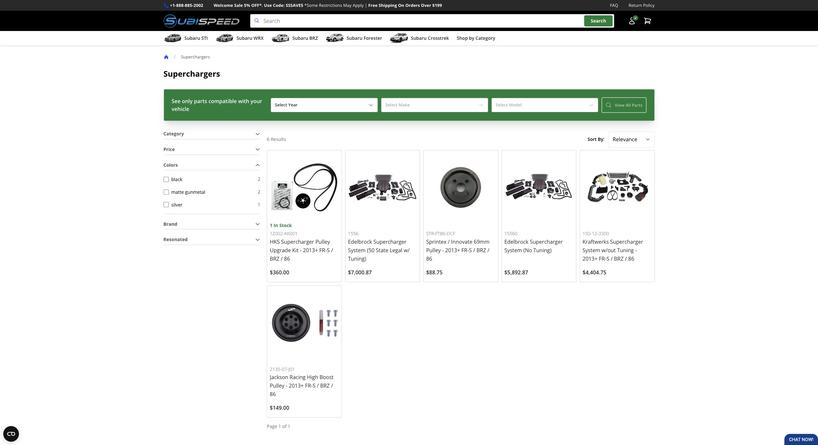 Task type: vqa. For each thing, say whether or not it's contained in the screenshot.
top Pulley
yes



Task type: locate. For each thing, give the bounding box(es) containing it.
supercharger
[[281, 238, 314, 246], [374, 238, 407, 246], [530, 238, 563, 246], [610, 238, 643, 246]]

4 subaru from the left
[[347, 35, 362, 41]]

select make image
[[479, 103, 484, 108]]

brz inside "sprintex / innovate 69mm pulley - 2013+ fr-s / brz / 86"
[[477, 247, 486, 254]]

edelbrock inside edelbrock supercharger system (no tuning)
[[504, 238, 529, 246]]

Select Make button
[[381, 98, 488, 112]]

2 system from the left
[[504, 247, 522, 254]]

price button
[[163, 145, 260, 155]]

2013+ up $4,404.75
[[583, 255, 598, 263]]

subaru for subaru wrx
[[237, 35, 252, 41]]

0 vertical spatial tuning)
[[533, 247, 552, 254]]

subaru left crosstrek
[[411, 35, 427, 41]]

2 subaru from the left
[[237, 35, 252, 41]]

edelbrock down 15560
[[504, 238, 529, 246]]

- inside "sprintex / innovate 69mm pulley - 2013+ fr-s / brz / 86"
[[442, 247, 444, 254]]

2135-07-j01 jackson racing high boost pulley - 2013+ fr-s / brz / 86
[[270, 366, 334, 398]]

j01
[[288, 366, 295, 373]]

supercharger up legal
[[374, 238, 407, 246]]

matte gunmetal
[[171, 189, 205, 195]]

brand button
[[163, 219, 260, 229]]

- down jackson
[[286, 383, 287, 390]]

Select Model button
[[491, 98, 599, 112]]

select year image
[[368, 103, 374, 108]]

search
[[591, 18, 606, 24]]

- right kit
[[300, 247, 302, 254]]

tuning) inside edelbrock supercharger system (50 state legal w/ tuning)
[[348, 255, 366, 263]]

superchargers down superchargers link
[[163, 68, 220, 79]]

state
[[376, 247, 388, 254]]

supercharger inside edelbrock supercharger system (no tuning)
[[530, 238, 563, 246]]

- inside the 1 in stock 12002-kk001 hks supercharger pulley upgrade kit - 2013+ fr-s / brz / 86
[[300, 247, 302, 254]]

system for (no
[[504, 247, 522, 254]]

2013+
[[303, 247, 318, 254], [445, 247, 460, 254], [583, 255, 598, 263], [289, 383, 304, 390]]

free
[[368, 2, 378, 8]]

2013+ down innovate at the right
[[445, 247, 460, 254]]

2 horizontal spatial system
[[583, 247, 600, 254]]

1 in stock 12002-kk001 hks supercharger pulley upgrade kit - 2013+ fr-s / brz / 86
[[270, 222, 333, 263]]

- right tuning at the bottom right of page
[[635, 247, 637, 254]]

2013+ inside the 1 in stock 12002-kk001 hks supercharger pulley upgrade kit - 2013+ fr-s / brz / 86
[[303, 247, 318, 254]]

fr- down innovate at the right
[[462, 247, 469, 254]]

2 horizontal spatial pulley
[[426, 247, 441, 254]]

system inside kraftwerks supercharger system w/out tuning - 2013+ fr-s / brz / 86
[[583, 247, 600, 254]]

86
[[284, 255, 290, 263], [426, 255, 432, 263], [628, 255, 634, 263], [270, 391, 276, 398]]

apply
[[353, 2, 364, 8]]

0 vertical spatial 2
[[258, 176, 260, 182]]

a subaru brz thumbnail image image
[[272, 33, 290, 43]]

brz left a subaru forester thumbnail image
[[309, 35, 318, 41]]

silver
[[171, 202, 183, 208]]

system left "(no"
[[504, 247, 522, 254]]

w/
[[404, 247, 410, 254]]

fr- inside the 1 in stock 12002-kk001 hks supercharger pulley upgrade kit - 2013+ fr-s / brz / 86
[[319, 247, 327, 254]]

brz
[[309, 35, 318, 41], [477, 247, 486, 254], [270, 255, 279, 263], [614, 255, 624, 263], [320, 383, 330, 390]]

1
[[258, 201, 260, 208], [270, 222, 273, 229], [278, 424, 281, 430], [288, 424, 290, 430]]

fr- right kit
[[319, 247, 327, 254]]

system for (50
[[348, 247, 366, 254]]

supercharger inside kraftwerks supercharger system w/out tuning - 2013+ fr-s / brz / 86
[[610, 238, 643, 246]]

subaru left forester
[[347, 35, 362, 41]]

1 horizontal spatial edelbrock
[[504, 238, 529, 246]]

jackson
[[270, 374, 288, 381]]

86 up $149.00
[[270, 391, 276, 398]]

superchargers down subaru sti
[[181, 54, 210, 60]]

pulley inside the 1 in stock 12002-kk001 hks supercharger pulley upgrade kit - 2013+ fr-s / brz / 86
[[316, 238, 330, 246]]

supercharger up kit
[[281, 238, 314, 246]]

1 vertical spatial tuning)
[[348, 255, 366, 263]]

subaru left wrx
[[237, 35, 252, 41]]

price
[[163, 146, 175, 152]]

12-
[[592, 231, 599, 237]]

0 horizontal spatial system
[[348, 247, 366, 254]]

1 edelbrock from the left
[[348, 238, 372, 246]]

fr-
[[319, 247, 327, 254], [462, 247, 469, 254], [599, 255, 607, 263], [305, 383, 313, 390]]

kraftwerks supercharger system w/out tuning - 2013+ fr-s / brz / 86 image
[[583, 153, 652, 222]]

2013+ inside kraftwerks supercharger system w/out tuning - 2013+ fr-s / brz / 86
[[583, 255, 598, 263]]

subaru inside dropdown button
[[411, 35, 427, 41]]

86 down tuning at the bottom right of page
[[628, 255, 634, 263]]

+1-
[[170, 2, 176, 8]]

jackson racing high boost pulley - 2013+ fr-s / brz / 86 image
[[270, 289, 339, 358]]

2 for matte gunmetal
[[258, 189, 260, 195]]

0 vertical spatial superchargers
[[181, 54, 210, 60]]

system left (50
[[348, 247, 366, 254]]

s
[[327, 247, 330, 254], [469, 247, 472, 254], [607, 255, 609, 263], [313, 383, 316, 390]]

home image
[[163, 54, 169, 59]]

6
[[267, 136, 270, 142]]

3 subaru from the left
[[292, 35, 308, 41]]

4 supercharger from the left
[[610, 238, 643, 246]]

edelbrock down 1556
[[348, 238, 372, 246]]

1 2 from the top
[[258, 176, 260, 182]]

page
[[267, 424, 277, 430]]

fr- inside the 2135-07-j01 jackson racing high boost pulley - 2013+ fr-s / brz / 86
[[305, 383, 313, 390]]

subaru sti button
[[163, 32, 208, 45]]

/
[[174, 53, 176, 60], [448, 238, 450, 246], [331, 247, 333, 254], [473, 247, 475, 254], [488, 247, 489, 254], [281, 255, 283, 263], [611, 255, 613, 263], [625, 255, 627, 263], [317, 383, 319, 390], [331, 383, 333, 390]]

$199
[[432, 2, 442, 8]]

black button
[[163, 177, 169, 182]]

69mm
[[474, 238, 490, 246]]

+1-888-885-2002 link
[[170, 2, 203, 9]]

shop
[[457, 35, 468, 41]]

superchargers
[[181, 54, 210, 60], [163, 68, 220, 79]]

matte gunmetal button
[[163, 190, 169, 195]]

2 2 from the top
[[258, 189, 260, 195]]

a subaru sti thumbnail image image
[[163, 33, 182, 43]]

may
[[343, 2, 352, 8]]

subaru forester button
[[326, 32, 382, 45]]

subaru for subaru crosstrek
[[411, 35, 427, 41]]

off*.
[[251, 2, 263, 8]]

subaru crosstrek
[[411, 35, 449, 41]]

s inside the 1 in stock 12002-kk001 hks supercharger pulley upgrade kit - 2013+ fr-s / brz / 86
[[327, 247, 330, 254]]

s inside "sprintex / innovate 69mm pulley - 2013+ fr-s / brz / 86"
[[469, 247, 472, 254]]

brz down 'boost'
[[320, 383, 330, 390]]

brz down the 69mm
[[477, 247, 486, 254]]

brz down tuning at the bottom right of page
[[614, 255, 624, 263]]

brz inside the 1 in stock 12002-kk001 hks supercharger pulley upgrade kit - 2013+ fr-s / brz / 86
[[270, 255, 279, 263]]

subaru
[[184, 35, 200, 41], [237, 35, 252, 41], [292, 35, 308, 41], [347, 35, 362, 41], [411, 35, 427, 41]]

a subaru crosstrek thumbnail image image
[[390, 33, 408, 43]]

0 horizontal spatial tuning)
[[348, 255, 366, 263]]

tuning) up '$7,000.87'
[[348, 255, 366, 263]]

subaru sti
[[184, 35, 208, 41]]

compatible
[[209, 98, 237, 105]]

3 system from the left
[[583, 247, 600, 254]]

1 vertical spatial pulley
[[426, 247, 441, 254]]

subaru wrx
[[237, 35, 264, 41]]

2013+ right kit
[[303, 247, 318, 254]]

brz inside subaru brz dropdown button
[[309, 35, 318, 41]]

edelbrock supercharger system (50 state legal w/ tuning)
[[348, 238, 410, 263]]

86 down upgrade
[[284, 255, 290, 263]]

0 vertical spatial pulley
[[316, 238, 330, 246]]

subaru left sti
[[184, 35, 200, 41]]

s inside the 2135-07-j01 jackson racing high boost pulley - 2013+ fr-s / brz / 86
[[313, 383, 316, 390]]

shop by category
[[457, 35, 495, 41]]

only
[[182, 98, 193, 105]]

system down "kraftwerks"
[[583, 247, 600, 254]]

pulley inside "sprintex / innovate 69mm pulley - 2013+ fr-s / brz / 86"
[[426, 247, 441, 254]]

0 horizontal spatial pulley
[[270, 383, 284, 390]]

resonated button
[[163, 235, 260, 245]]

system inside edelbrock supercharger system (no tuning)
[[504, 247, 522, 254]]

brz inside kraftwerks supercharger system w/out tuning - 2013+ fr-s / brz / 86
[[614, 255, 624, 263]]

2002
[[194, 2, 203, 8]]

brz down upgrade
[[270, 255, 279, 263]]

supercharger up tuning at the bottom right of page
[[610, 238, 643, 246]]

Select... button
[[609, 132, 655, 147]]

86 inside the 1 in stock 12002-kk001 hks supercharger pulley upgrade kit - 2013+ fr-s / brz / 86
[[284, 255, 290, 263]]

welcome
[[214, 2, 233, 8]]

2013+ inside "sprintex / innovate 69mm pulley - 2013+ fr-s / brz / 86"
[[445, 247, 460, 254]]

1 horizontal spatial tuning)
[[533, 247, 552, 254]]

1 horizontal spatial system
[[504, 247, 522, 254]]

fr- down w/out
[[599, 255, 607, 263]]

see
[[172, 98, 181, 105]]

tuning)
[[533, 247, 552, 254], [348, 255, 366, 263]]

pulley
[[316, 238, 330, 246], [426, 247, 441, 254], [270, 383, 284, 390]]

edelbrock inside edelbrock supercharger system (50 state legal w/ tuning)
[[348, 238, 372, 246]]

supercharger inside edelbrock supercharger system (50 state legal w/ tuning)
[[374, 238, 407, 246]]

2 vertical spatial pulley
[[270, 383, 284, 390]]

2 edelbrock from the left
[[504, 238, 529, 246]]

1 horizontal spatial pulley
[[316, 238, 330, 246]]

5 subaru from the left
[[411, 35, 427, 41]]

system inside edelbrock supercharger system (50 state legal w/ tuning)
[[348, 247, 366, 254]]

1 subaru from the left
[[184, 35, 200, 41]]

-
[[300, 247, 302, 254], [442, 247, 444, 254], [635, 247, 637, 254], [286, 383, 287, 390]]

subaru right a subaru brz thumbnail image
[[292, 35, 308, 41]]

2013+ down racing
[[289, 383, 304, 390]]

0 horizontal spatial edelbrock
[[348, 238, 372, 246]]

faq
[[610, 2, 618, 8]]

subaru forester
[[347, 35, 382, 41]]

colors button
[[163, 160, 260, 170]]

3 supercharger from the left
[[530, 238, 563, 246]]

86 up the $88.75 on the bottom right of page
[[426, 255, 432, 263]]

2 supercharger from the left
[[374, 238, 407, 246]]

boost
[[320, 374, 334, 381]]

s inside kraftwerks supercharger system w/out tuning - 2013+ fr-s / brz / 86
[[607, 255, 609, 263]]

1 system from the left
[[348, 247, 366, 254]]

pulley inside the 2135-07-j01 jackson racing high boost pulley - 2013+ fr-s / brz / 86
[[270, 383, 284, 390]]

category button
[[163, 129, 260, 139]]

supercharger up "(no"
[[530, 238, 563, 246]]

kk001
[[284, 231, 298, 237]]

vehicle
[[172, 106, 189, 113]]

1 supercharger from the left
[[281, 238, 314, 246]]

tuning) right "(no"
[[533, 247, 552, 254]]

edelbrock for (no
[[504, 238, 529, 246]]

forester
[[364, 35, 382, 41]]

1 vertical spatial 2
[[258, 189, 260, 195]]

superchargers link
[[181, 54, 215, 60]]

search input field
[[250, 14, 614, 28]]

select model image
[[589, 103, 594, 108]]

gunmetal
[[185, 189, 205, 195]]

edelbrock supercharger system (50 state legal w/ tuning) image
[[348, 153, 417, 222]]

subaru crosstrek button
[[390, 32, 449, 45]]

sort by:
[[588, 136, 605, 142]]

supercharger for kraftwerks supercharger system w/out tuning - 2013+ fr-s / brz / 86
[[610, 238, 643, 246]]

by
[[469, 35, 474, 41]]

- down sprintex on the bottom right of the page
[[442, 247, 444, 254]]

sssave5
[[286, 2, 303, 8]]

orders
[[405, 2, 420, 8]]

edelbrock supercharger system (no tuning) image
[[504, 153, 574, 222]]

sprintex / innovate 69mm pulley - 2013+ fr-s / brz / 86 image
[[426, 153, 495, 222]]

fr- down high
[[305, 383, 313, 390]]

select... image
[[645, 137, 650, 142]]



Task type: describe. For each thing, give the bounding box(es) containing it.
wrx
[[254, 35, 264, 41]]

12002-
[[270, 231, 284, 237]]

return policy link
[[629, 2, 655, 9]]

15560
[[504, 231, 518, 237]]

open widget image
[[3, 427, 19, 442]]

page 1 of 1
[[267, 424, 290, 430]]

(no
[[523, 247, 532, 254]]

subispeed logo image
[[163, 14, 240, 28]]

welcome sale 5% off*. use code: sssave5
[[214, 2, 303, 8]]

- inside kraftwerks supercharger system w/out tuning - 2013+ fr-s / brz / 86
[[635, 247, 637, 254]]

86 inside the 2135-07-j01 jackson racing high boost pulley - 2013+ fr-s / brz / 86
[[270, 391, 276, 398]]

brz inside the 2135-07-j01 jackson racing high boost pulley - 2013+ fr-s / brz / 86
[[320, 383, 330, 390]]

racing
[[290, 374, 306, 381]]

subaru for subaru sti
[[184, 35, 200, 41]]

1556
[[348, 231, 359, 237]]

$4,404.75
[[583, 269, 606, 276]]

of
[[282, 424, 287, 430]]

by:
[[598, 136, 605, 142]]

pulley for supercharger
[[316, 238, 330, 246]]

*some
[[304, 2, 318, 8]]

button image
[[628, 17, 636, 25]]

ft86-
[[435, 231, 447, 237]]

subaru wrx button
[[216, 32, 264, 45]]

subaru brz
[[292, 35, 318, 41]]

Select Year button
[[271, 98, 378, 112]]

kit
[[292, 247, 299, 254]]

see only parts compatible with your vehicle
[[172, 98, 262, 113]]

legal
[[390, 247, 402, 254]]

subaru for subaru brz
[[292, 35, 308, 41]]

in
[[274, 222, 278, 229]]

system for w/out
[[583, 247, 600, 254]]

high
[[307, 374, 318, 381]]

colors
[[163, 162, 178, 168]]

$7,000.87
[[348, 269, 372, 276]]

dcf
[[447, 231, 455, 237]]

a subaru wrx thumbnail image image
[[216, 33, 234, 43]]

return
[[629, 2, 642, 8]]

restrictions
[[319, 2, 342, 8]]

code:
[[273, 2, 285, 8]]

category
[[476, 35, 495, 41]]

$149.00
[[270, 405, 289, 412]]

upgrade
[[270, 247, 291, 254]]

(50
[[367, 247, 375, 254]]

2 for black
[[258, 176, 260, 182]]

pulley for boost
[[270, 383, 284, 390]]

$88.75
[[426, 269, 443, 276]]

matte
[[171, 189, 184, 195]]

silver button
[[163, 202, 169, 207]]

str-ft86-dcf
[[426, 231, 455, 237]]

sti
[[201, 35, 208, 41]]

+1-888-885-2002
[[170, 2, 203, 8]]

- inside the 2135-07-j01 jackson racing high boost pulley - 2013+ fr-s / brz / 86
[[286, 383, 287, 390]]

edelbrock for (50
[[348, 238, 372, 246]]

supercharger for edelbrock supercharger system (50 state legal w/ tuning)
[[374, 238, 407, 246]]

$5,892.87
[[504, 269, 528, 276]]

black
[[171, 176, 182, 183]]

subaru for subaru forester
[[347, 35, 362, 41]]

07-
[[282, 366, 288, 373]]

stock
[[279, 222, 292, 229]]

innovate
[[451, 238, 473, 246]]

search button
[[584, 15, 613, 26]]

crosstrek
[[428, 35, 449, 41]]

sort
[[588, 136, 597, 142]]

shop by category button
[[457, 32, 495, 45]]

888-
[[176, 2, 185, 8]]

kraftwerks
[[583, 238, 609, 246]]

use
[[264, 2, 272, 8]]

5%
[[244, 2, 250, 8]]

1 inside the 1 in stock 12002-kk001 hks supercharger pulley upgrade kit - 2013+ fr-s / brz / 86
[[270, 222, 273, 229]]

*some restrictions may apply | free shipping on orders over $199
[[304, 2, 442, 8]]

faq link
[[610, 2, 618, 9]]

tuning
[[617, 247, 634, 254]]

a subaru forester thumbnail image image
[[326, 33, 344, 43]]

sprintex
[[426, 238, 447, 246]]

fr- inside kraftwerks supercharger system w/out tuning - 2013+ fr-s / brz / 86
[[599, 255, 607, 263]]

2135-
[[270, 366, 282, 373]]

policy
[[643, 2, 655, 8]]

category
[[163, 131, 184, 137]]

tuning) inside edelbrock supercharger system (no tuning)
[[533, 247, 552, 254]]

$360.00
[[270, 269, 289, 276]]

|
[[365, 2, 367, 8]]

hks supercharger pulley upgrade kit - 2013+ fr-s / brz / 86 image
[[270, 153, 339, 222]]

with
[[238, 98, 249, 105]]

sale
[[234, 2, 243, 8]]

6 results
[[267, 136, 286, 142]]

your
[[251, 98, 262, 105]]

1 vertical spatial superchargers
[[163, 68, 220, 79]]

150-
[[583, 231, 592, 237]]

w/out
[[602, 247, 616, 254]]

sprintex / innovate 69mm pulley - 2013+ fr-s / brz / 86
[[426, 238, 490, 263]]

parts
[[194, 98, 207, 105]]

subaru brz button
[[272, 32, 318, 45]]

fr- inside "sprintex / innovate 69mm pulley - 2013+ fr-s / brz / 86"
[[462, 247, 469, 254]]

86 inside "sprintex / innovate 69mm pulley - 2013+ fr-s / brz / 86"
[[426, 255, 432, 263]]

brand
[[163, 221, 177, 227]]

86 inside kraftwerks supercharger system w/out tuning - 2013+ fr-s / brz / 86
[[628, 255, 634, 263]]

supercharger for edelbrock supercharger system (no tuning)
[[530, 238, 563, 246]]

3300
[[599, 231, 609, 237]]

kraftwerks supercharger system w/out tuning - 2013+ fr-s / brz / 86
[[583, 238, 643, 263]]

150-12-3300
[[583, 231, 609, 237]]

shipping
[[379, 2, 397, 8]]

2013+ inside the 2135-07-j01 jackson racing high boost pulley - 2013+ fr-s / brz / 86
[[289, 383, 304, 390]]

supercharger inside the 1 in stock 12002-kk001 hks supercharger pulley upgrade kit - 2013+ fr-s / brz / 86
[[281, 238, 314, 246]]

results
[[271, 136, 286, 142]]



